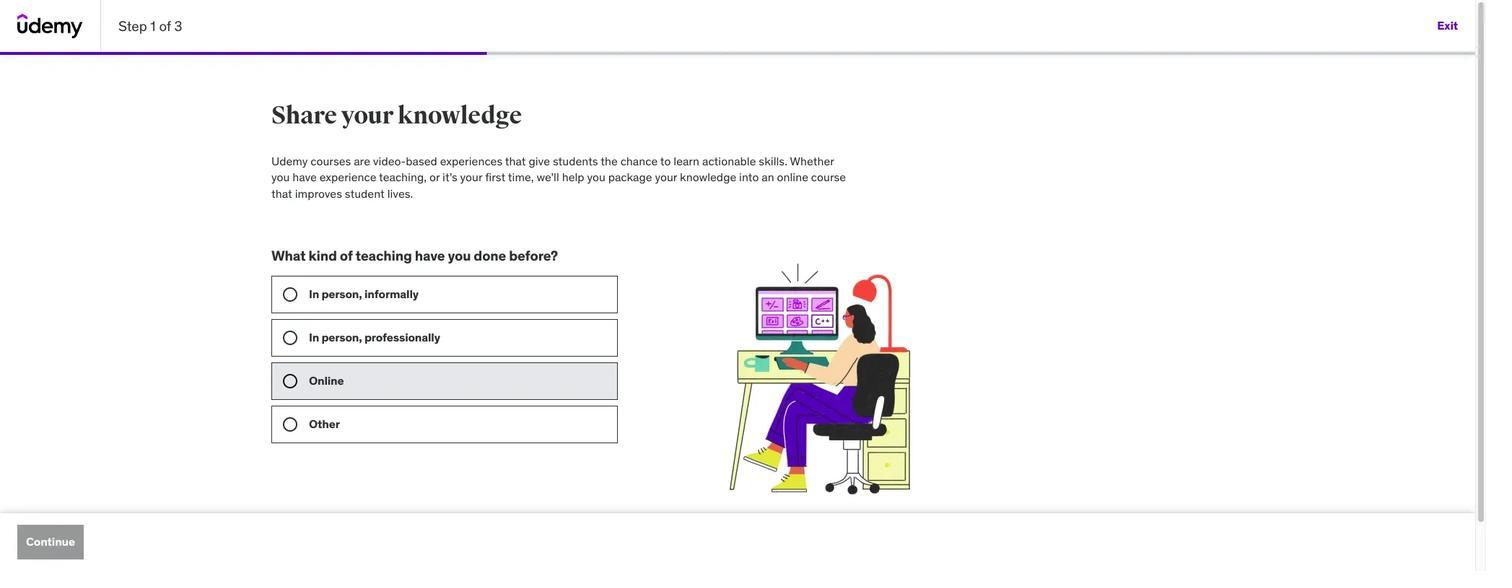Task type: vqa. For each thing, say whether or not it's contained in the screenshot.
skills.
yes



Task type: describe. For each thing, give the bounding box(es) containing it.
video-
[[373, 154, 406, 168]]

it's
[[443, 170, 458, 184]]

we'll
[[537, 170, 560, 184]]

udemy
[[272, 154, 308, 168]]

improves
[[295, 186, 342, 201]]

0 vertical spatial knowledge
[[398, 100, 522, 131]]

of for teaching
[[340, 247, 353, 264]]

udemy courses are video-based experiences that give students the chance to learn actionable skills. whether you have experience teaching, or it's your first time, we'll help you package your knowledge into an online course that improves student lives.
[[272, 154, 846, 201]]

exit
[[1438, 18, 1459, 33]]

person, for professionally
[[322, 330, 362, 344]]

teaching
[[356, 247, 412, 264]]

1
[[150, 17, 156, 34]]

continue button
[[17, 525, 84, 560]]

to
[[661, 154, 671, 168]]

courses
[[311, 154, 351, 168]]

1 horizontal spatial you
[[448, 247, 471, 264]]

the
[[601, 154, 618, 168]]

first
[[485, 170, 506, 184]]

lives.
[[388, 186, 413, 201]]

online
[[777, 170, 809, 184]]

or
[[430, 170, 440, 184]]

before?
[[509, 247, 558, 264]]

in for in person, professionally
[[309, 330, 319, 344]]

course
[[812, 170, 846, 184]]

step
[[118, 17, 147, 34]]

package
[[608, 170, 653, 184]]

0 horizontal spatial your
[[341, 100, 394, 131]]

what kind of teaching have you done before?
[[272, 247, 558, 264]]

based
[[406, 154, 437, 168]]

2 horizontal spatial you
[[587, 170, 606, 184]]

chance
[[621, 154, 658, 168]]

into
[[739, 170, 759, 184]]

are
[[354, 154, 370, 168]]

share
[[272, 100, 337, 131]]

other
[[309, 417, 340, 431]]



Task type: locate. For each thing, give the bounding box(es) containing it.
time,
[[508, 170, 534, 184]]

1 horizontal spatial that
[[505, 154, 526, 168]]

professionally
[[365, 330, 440, 344]]

step 1 of 3
[[118, 17, 182, 34]]

of for 3
[[159, 17, 171, 34]]

what
[[272, 247, 306, 264]]

knowledge down the 'actionable'
[[680, 170, 737, 184]]

udemy image
[[17, 14, 83, 38]]

1 vertical spatial person,
[[322, 330, 362, 344]]

0 horizontal spatial you
[[272, 170, 290, 184]]

whether
[[790, 154, 834, 168]]

learn
[[674, 154, 700, 168]]

that
[[505, 154, 526, 168], [272, 186, 292, 201]]

0 vertical spatial that
[[505, 154, 526, 168]]

skills.
[[759, 154, 788, 168]]

0 horizontal spatial of
[[159, 17, 171, 34]]

you left done
[[448, 247, 471, 264]]

knowledge
[[398, 100, 522, 131], [680, 170, 737, 184]]

have inside udemy courses are video-based experiences that give students the chance to learn actionable skills. whether you have experience teaching, or it's your first time, we'll help you package your knowledge into an online course that improves student lives.
[[293, 170, 317, 184]]

have up improves
[[293, 170, 317, 184]]

of
[[159, 17, 171, 34], [340, 247, 353, 264]]

knowledge up experiences
[[398, 100, 522, 131]]

have
[[293, 170, 317, 184], [415, 247, 445, 264]]

that up the time,
[[505, 154, 526, 168]]

0 horizontal spatial knowledge
[[398, 100, 522, 131]]

an
[[762, 170, 775, 184]]

1 horizontal spatial knowledge
[[680, 170, 737, 184]]

1 vertical spatial have
[[415, 247, 445, 264]]

of right 1
[[159, 17, 171, 34]]

give
[[529, 154, 550, 168]]

your
[[341, 100, 394, 131], [460, 170, 483, 184], [655, 170, 677, 184]]

2 in from the top
[[309, 330, 319, 344]]

step 1 of 3 element
[[0, 52, 487, 55]]

your down experiences
[[460, 170, 483, 184]]

in person, professionally
[[309, 330, 440, 344]]

1 horizontal spatial your
[[460, 170, 483, 184]]

in for in person, informally
[[309, 287, 319, 301]]

exit button
[[1438, 9, 1459, 43]]

2 person, from the top
[[322, 330, 362, 344]]

1 vertical spatial in
[[309, 330, 319, 344]]

person, down 'kind'
[[322, 287, 362, 301]]

you down the
[[587, 170, 606, 184]]

informally
[[365, 287, 419, 301]]

0 horizontal spatial that
[[272, 186, 292, 201]]

experience
[[320, 170, 377, 184]]

1 horizontal spatial of
[[340, 247, 353, 264]]

1 vertical spatial of
[[340, 247, 353, 264]]

in person, informally
[[309, 287, 419, 301]]

0 vertical spatial have
[[293, 170, 317, 184]]

experiences
[[440, 154, 503, 168]]

person, for informally
[[322, 287, 362, 301]]

1 person, from the top
[[322, 287, 362, 301]]

person, up online
[[322, 330, 362, 344]]

0 vertical spatial person,
[[322, 287, 362, 301]]

in down 'kind'
[[309, 287, 319, 301]]

knowledge inside udemy courses are video-based experiences that give students the chance to learn actionable skills. whether you have experience teaching, or it's your first time, we'll help you package your knowledge into an online course that improves student lives.
[[680, 170, 737, 184]]

of right 'kind'
[[340, 247, 353, 264]]

have right teaching
[[415, 247, 445, 264]]

that down udemy
[[272, 186, 292, 201]]

you down udemy
[[272, 170, 290, 184]]

person,
[[322, 287, 362, 301], [322, 330, 362, 344]]

online
[[309, 373, 344, 388]]

1 vertical spatial knowledge
[[680, 170, 737, 184]]

students
[[553, 154, 598, 168]]

help
[[562, 170, 585, 184]]

1 horizontal spatial have
[[415, 247, 445, 264]]

actionable
[[703, 154, 756, 168]]

2 horizontal spatial your
[[655, 170, 677, 184]]

your down to
[[655, 170, 677, 184]]

0 horizontal spatial have
[[293, 170, 317, 184]]

1 in from the top
[[309, 287, 319, 301]]

3
[[174, 17, 182, 34]]

kind
[[309, 247, 337, 264]]

you
[[272, 170, 290, 184], [587, 170, 606, 184], [448, 247, 471, 264]]

your up "are"
[[341, 100, 394, 131]]

in
[[309, 287, 319, 301], [309, 330, 319, 344]]

1 vertical spatial that
[[272, 186, 292, 201]]

teaching,
[[379, 170, 427, 184]]

in up online
[[309, 330, 319, 344]]

done
[[474, 247, 506, 264]]

continue
[[26, 535, 75, 549]]

share your knowledge
[[272, 100, 522, 131]]

0 vertical spatial of
[[159, 17, 171, 34]]

0 vertical spatial in
[[309, 287, 319, 301]]

student
[[345, 186, 385, 201]]



